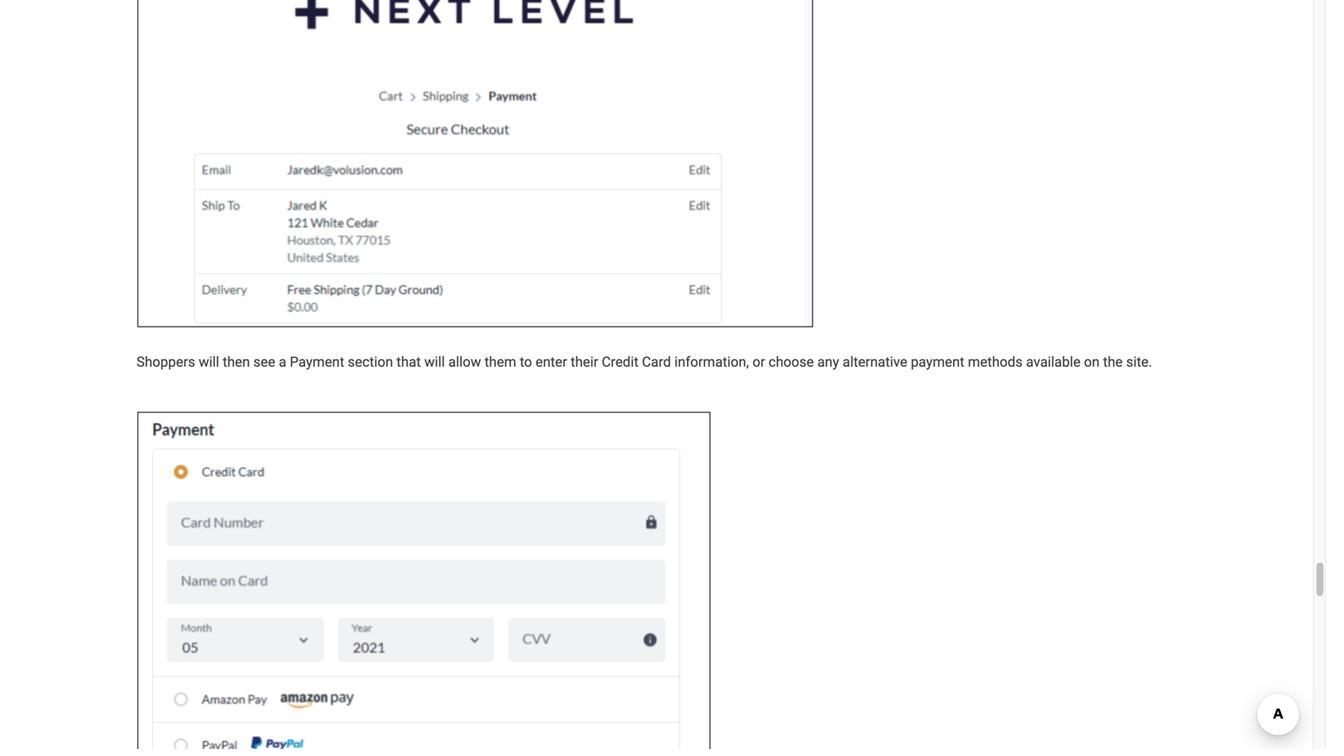 Task type: describe. For each thing, give the bounding box(es) containing it.
shoppers will then see a payment section that will allow them to enter their credit card information, or choose any alternative payment methods available on the site.
[[137, 354, 1153, 371]]

card
[[642, 354, 671, 371]]

shoppers
[[137, 354, 195, 371]]

that
[[397, 354, 421, 371]]

enter
[[536, 354, 567, 371]]

or
[[753, 354, 766, 371]]

see
[[254, 354, 275, 371]]

available
[[1027, 354, 1081, 371]]

section
[[348, 354, 393, 371]]

the
[[1104, 354, 1123, 371]]

payment
[[290, 354, 345, 371]]

a
[[279, 354, 286, 371]]

1 will from the left
[[199, 354, 219, 371]]

them
[[485, 354, 517, 371]]

credit
[[602, 354, 639, 371]]

to
[[520, 354, 532, 371]]

site.
[[1127, 354, 1153, 371]]

payment
[[911, 354, 965, 371]]



Task type: locate. For each thing, give the bounding box(es) containing it.
then
[[223, 354, 250, 371]]

1 horizontal spatial will
[[425, 354, 445, 371]]

their
[[571, 354, 599, 371]]

will left then
[[199, 354, 219, 371]]

allow
[[449, 354, 481, 371]]

information,
[[675, 354, 749, 371]]

any
[[818, 354, 840, 371]]

alternative
[[843, 354, 908, 371]]

0 horizontal spatial will
[[199, 354, 219, 371]]

will right that
[[425, 354, 445, 371]]

methods
[[968, 354, 1023, 371]]

choose
[[769, 354, 814, 371]]

on
[[1085, 354, 1100, 371]]

will
[[199, 354, 219, 371], [425, 354, 445, 371]]

2 will from the left
[[425, 354, 445, 371]]



Task type: vqa. For each thing, say whether or not it's contained in the screenshot.
the left will
yes



